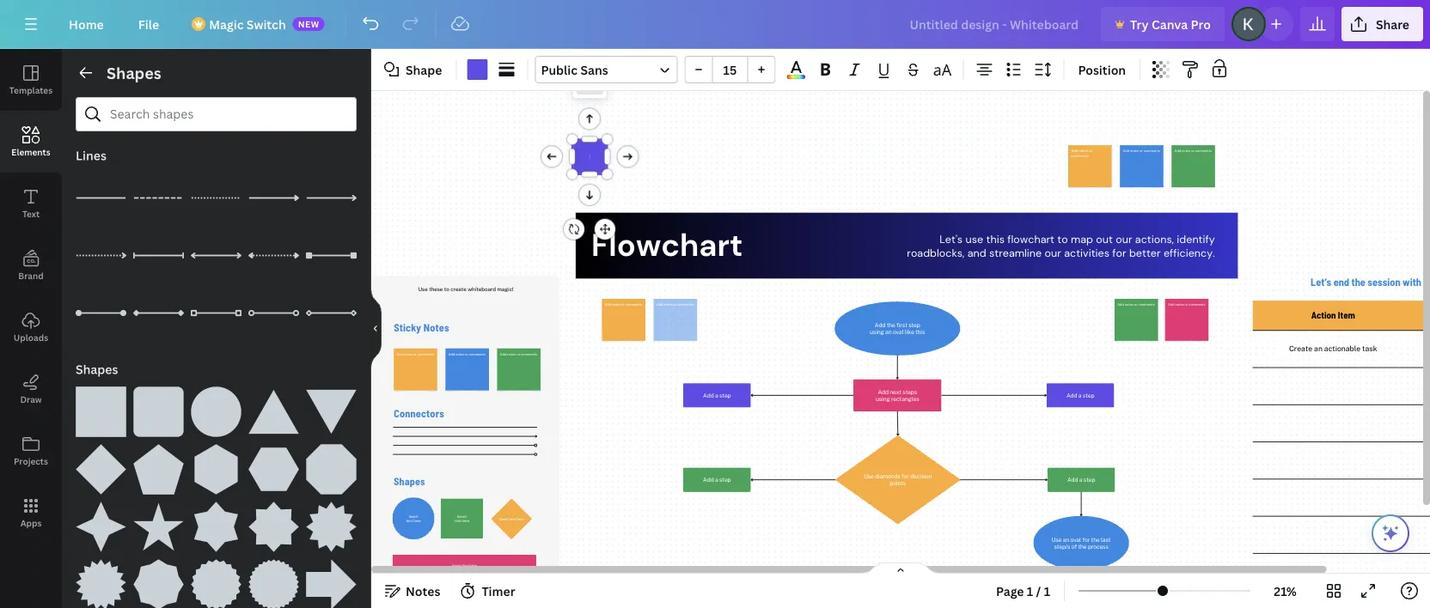 Task type: describe. For each thing, give the bounding box(es) containing it.
file button
[[124, 7, 173, 41]]

group left star burst 4 image
[[191, 550, 242, 609]]

hexagon vertical image
[[191, 445, 242, 495]]

action item
[[1312, 310, 1356, 321]]

connectors
[[394, 407, 445, 420]]

create
[[1290, 345, 1313, 354]]

color range image
[[787, 75, 806, 79]]

try
[[1131, 16, 1149, 32]]

Design title text field
[[897, 7, 1095, 41]]

session
[[1369, 276, 1401, 288]]

group right square image
[[133, 377, 184, 438]]

sans
[[581, 61, 609, 78]]

public sans button
[[535, 56, 678, 83]]

home
[[69, 16, 104, 32]]

rounded square image
[[133, 387, 184, 438]]

identify
[[1178, 233, 1216, 247]]

new
[[298, 18, 320, 30]]

public sans
[[541, 61, 609, 78]]

group right triangle up image
[[306, 377, 357, 438]]

lines
[[76, 147, 107, 164]]

text
[[22, 208, 40, 220]]

roadblocks,
[[908, 246, 965, 260]]

triangle down image
[[306, 387, 357, 438]]

uploads button
[[0, 297, 62, 359]]

better
[[1130, 246, 1161, 260]]

group left pentagon image
[[76, 434, 126, 495]]

notes button
[[378, 578, 448, 605]]

group right white circle shape image
[[249, 377, 299, 438]]

white circle shape image
[[191, 387, 242, 438]]

canva assistant image
[[1381, 524, 1402, 544]]

group right star burst 4 image
[[306, 550, 357, 609]]

uploads
[[14, 332, 48, 344]]

end
[[1334, 276, 1350, 288]]

share
[[1377, 16, 1410, 32]]

group left the 5-pointed star image in the left of the page
[[76, 492, 126, 553]]

page 1 / 1
[[997, 583, 1051, 600]]

group right star burst 2 image
[[133, 550, 184, 609]]

1 vertical spatial shapes
[[76, 362, 118, 378]]

group right the diamond image on the bottom left of the page
[[133, 434, 184, 495]]

with
[[1404, 276, 1422, 288]]

shape button
[[378, 56, 449, 83]]

group right pentagon image
[[191, 434, 242, 495]]

map
[[1071, 233, 1094, 247]]

triangle up image
[[249, 387, 299, 438]]

switch
[[247, 16, 286, 32]]

templates button
[[0, 49, 62, 111]]

2 1 from the left
[[1045, 583, 1051, 600]]

4-pointed star image
[[76, 502, 126, 553]]

let's for use
[[940, 233, 963, 247]]

group right hexagon vertical image
[[249, 434, 299, 495]]

use
[[966, 233, 984, 247]]

public
[[541, 61, 578, 78]]

streamline
[[990, 246, 1042, 260]]

share button
[[1342, 7, 1424, 41]]

elements button
[[0, 111, 62, 173]]

6-pointed star image
[[191, 502, 242, 553]]

star burst 2 image
[[76, 560, 126, 609]]

out
[[1097, 233, 1114, 247]]

magic
[[209, 16, 244, 32]]

group down main menu bar
[[685, 56, 776, 83]]

group right hexagon horizontal image
[[306, 434, 357, 495]]

0 horizontal spatial our
[[1045, 246, 1062, 260]]

pentagon image
[[133, 445, 184, 495]]

and
[[968, 246, 987, 260]]

efficiency.
[[1164, 246, 1216, 260]]

– – number field
[[718, 61, 743, 78]]

side panel tab list
[[0, 49, 62, 544]]

group left the 8-pointed star image
[[191, 492, 242, 553]]

arrow right image
[[306, 560, 357, 609]]

create an actionable task
[[1290, 345, 1378, 354]]

an
[[1315, 345, 1323, 354]]

brand button
[[0, 235, 62, 297]]



Task type: locate. For each thing, give the bounding box(es) containing it.
projects
[[14, 456, 48, 467]]

timer button
[[454, 578, 522, 605]]

activities
[[1065, 246, 1110, 260]]

magic switch
[[209, 16, 286, 32]]

timer
[[482, 583, 516, 600]]

apps button
[[0, 482, 62, 544]]

home link
[[55, 7, 118, 41]]

0 horizontal spatial 1
[[1028, 583, 1034, 600]]

21%
[[1275, 583, 1297, 600]]

star burst 3 image
[[191, 560, 242, 609]]

#614aeb image
[[467, 59, 488, 80]]

position button
[[1072, 56, 1134, 83]]

action
[[1312, 310, 1337, 321]]

0 vertical spatial shapes
[[107, 62, 161, 83]]

the
[[1352, 276, 1366, 288]]

group right the 8-pointed star image
[[306, 492, 357, 553]]

projects button
[[0, 421, 62, 482]]

1 vertical spatial let's
[[1312, 276, 1332, 288]]

add this line to the canvas image
[[76, 173, 126, 224], [133, 173, 184, 224], [191, 173, 242, 224], [249, 173, 299, 224], [306, 173, 357, 224], [76, 230, 126, 281], [133, 230, 184, 281], [191, 230, 242, 281], [249, 230, 299, 281], [306, 230, 357, 281], [76, 288, 126, 339], [133, 288, 184, 339], [191, 288, 242, 339], [249, 288, 299, 339], [306, 288, 357, 339]]

octagon image
[[306, 445, 357, 495]]

let's end the session with ac
[[1312, 276, 1431, 288]]

0 vertical spatial notes
[[424, 321, 450, 334]]

shapes down the connectors on the bottom of the page
[[394, 476, 425, 488]]

diamond image
[[76, 445, 126, 495]]

5-pointed star image
[[133, 502, 184, 553]]

square image
[[76, 387, 126, 438]]

group right 4-pointed star image at the left bottom of the page
[[133, 492, 184, 553]]

shapes up square image
[[76, 362, 118, 378]]

0 vertical spatial let's
[[940, 233, 963, 247]]

1
[[1028, 583, 1034, 600], [1045, 583, 1051, 600]]

group right rounded square image in the bottom of the page
[[191, 377, 242, 438]]

actions,
[[1136, 233, 1175, 247]]

1 horizontal spatial let's
[[1312, 276, 1332, 288]]

task
[[1363, 345, 1378, 354]]

shapes
[[107, 62, 161, 83], [76, 362, 118, 378], [394, 476, 425, 488]]

to
[[1058, 233, 1069, 247]]

8-pointed star image
[[249, 502, 299, 553]]

show pages image
[[860, 562, 943, 576]]

try canva pro
[[1131, 16, 1212, 32]]

0 horizontal spatial let's
[[940, 233, 963, 247]]

shape
[[406, 61, 442, 78]]

our
[[1116, 233, 1133, 247], [1045, 246, 1062, 260]]

main menu bar
[[0, 0, 1431, 49]]

1 horizontal spatial 1
[[1045, 583, 1051, 600]]

let's inside let's use this flowchart to map out our actions, identify roadblocks, and streamline our activities for better efficiency.
[[940, 233, 963, 247]]

our left map
[[1045, 246, 1062, 260]]

2 vertical spatial shapes
[[394, 476, 425, 488]]

let's for end
[[1312, 276, 1332, 288]]

elements
[[11, 146, 50, 158]]

pro
[[1192, 16, 1212, 32]]

our right out
[[1116, 233, 1133, 247]]

group left 8-pointed star inflated "image"
[[76, 550, 126, 609]]

let's left use
[[940, 233, 963, 247]]

file
[[138, 16, 159, 32]]

group left the star burst 1 image
[[249, 492, 299, 553]]

let's left "end"
[[1312, 276, 1332, 288]]

flowchart
[[1008, 233, 1055, 247]]

1 left '/'
[[1028, 583, 1034, 600]]

1 1 from the left
[[1028, 583, 1034, 600]]

21% button
[[1258, 578, 1314, 605]]

/
[[1037, 583, 1042, 600]]

try canva pro button
[[1102, 7, 1225, 41]]

1 horizontal spatial our
[[1116, 233, 1133, 247]]

1 vertical spatial notes
[[406, 583, 441, 600]]

star burst 4 image
[[249, 560, 299, 609]]

#614aeb image
[[467, 59, 488, 80]]

templates
[[9, 84, 53, 96]]

shapes down file
[[107, 62, 161, 83]]

draw button
[[0, 359, 62, 421]]

group
[[685, 56, 776, 83], [76, 377, 126, 438], [133, 377, 184, 438], [191, 377, 242, 438], [249, 377, 299, 438], [306, 377, 357, 438], [76, 434, 126, 495], [133, 434, 184, 495], [191, 434, 242, 495], [249, 434, 299, 495], [306, 434, 357, 495], [76, 492, 126, 553], [133, 492, 184, 553], [191, 492, 242, 553], [249, 492, 299, 553], [306, 492, 357, 553], [76, 550, 126, 609], [133, 550, 184, 609], [191, 550, 242, 609], [249, 550, 299, 609], [306, 550, 357, 609]]

notes
[[424, 321, 450, 334], [406, 583, 441, 600]]

notes right sticky
[[424, 321, 450, 334]]

group left rounded square image in the bottom of the page
[[76, 377, 126, 438]]

ac
[[1424, 276, 1431, 288]]

Search shapes search field
[[110, 98, 322, 131]]

apps
[[20, 518, 42, 529]]

sticky
[[394, 321, 422, 334]]

let's
[[940, 233, 963, 247], [1312, 276, 1332, 288]]

text button
[[0, 173, 62, 235]]

this
[[987, 233, 1005, 247]]

position
[[1079, 61, 1127, 78]]

hide image
[[371, 288, 382, 370]]

8-pointed star inflated image
[[133, 560, 184, 609]]

1 right '/'
[[1045, 583, 1051, 600]]

sticky notes
[[394, 321, 450, 334]]

brand
[[18, 270, 44, 282]]

draw
[[20, 394, 42, 405]]

for
[[1113, 246, 1127, 260]]

None text field
[[573, 155, 607, 159]]

canva
[[1152, 16, 1189, 32]]

page
[[997, 583, 1025, 600]]

hexagon horizontal image
[[249, 445, 299, 495]]

actionable
[[1325, 345, 1361, 354]]

group right star burst 3 'image'
[[249, 550, 299, 609]]

star burst 1 image
[[306, 502, 357, 553]]

notes left timer button
[[406, 583, 441, 600]]

notes inside button
[[406, 583, 441, 600]]

let's use this flowchart to map out our actions, identify roadblocks, and streamline our activities for better efficiency.
[[908, 233, 1216, 260]]

item
[[1339, 310, 1356, 321]]



Task type: vqa. For each thing, say whether or not it's contained in the screenshot.
impact
no



